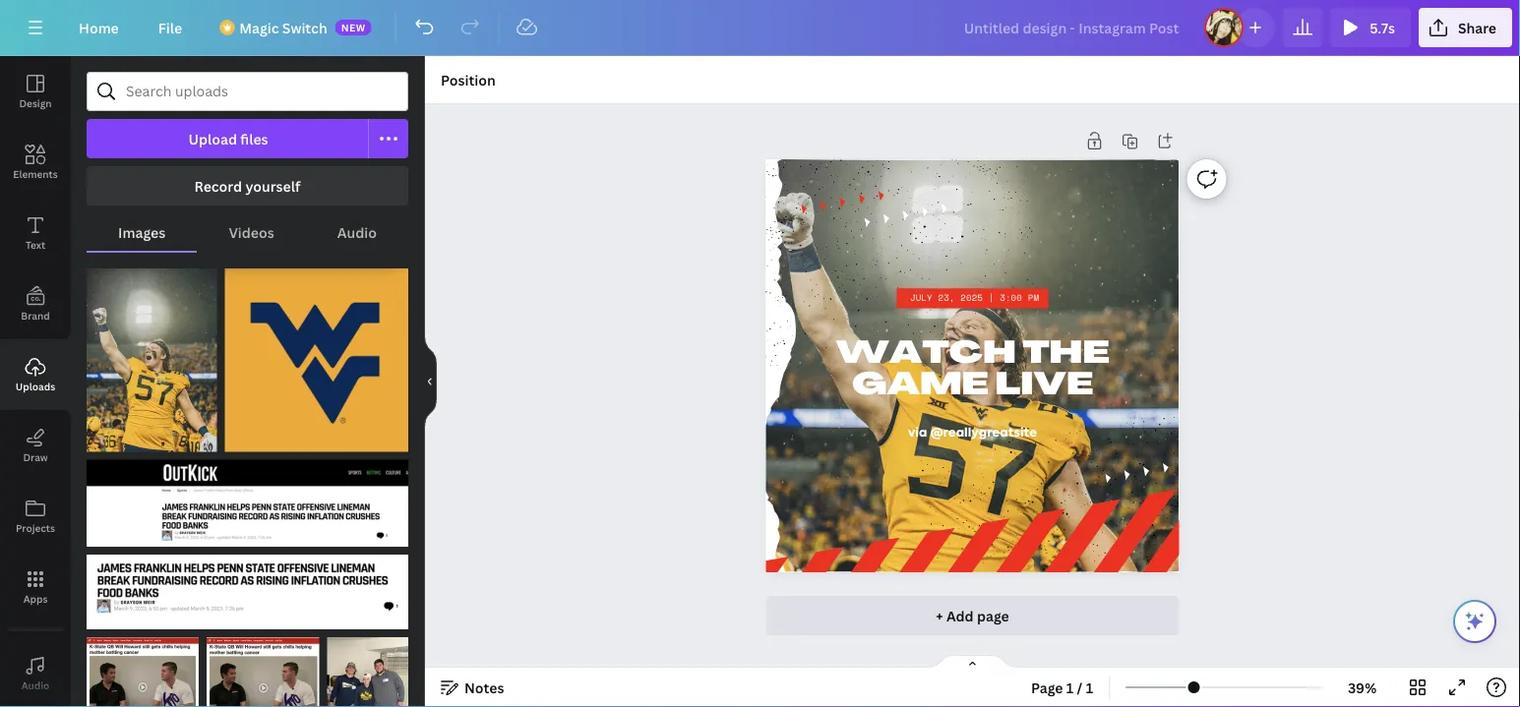 Task type: locate. For each thing, give the bounding box(es) containing it.
elements button
[[0, 127, 71, 198]]

switch
[[282, 18, 327, 37]]

0 horizontal spatial 1
[[1066, 678, 1074, 697]]

1
[[1066, 678, 1074, 697], [1086, 678, 1093, 697]]

/
[[1077, 678, 1083, 697]]

magic
[[239, 18, 279, 37]]

0 horizontal spatial audio
[[21, 679, 49, 692]]

1 vertical spatial audio
[[21, 679, 49, 692]]

share
[[1458, 18, 1497, 37]]

game
[[852, 371, 989, 402]]

+ add page button
[[766, 596, 1179, 636]]

share button
[[1419, 8, 1512, 47]]

design button
[[0, 56, 71, 127]]

1 horizontal spatial audio
[[337, 223, 377, 242]]

the
[[1023, 340, 1109, 371]]

1 right /
[[1086, 678, 1093, 697]]

23,
[[938, 291, 955, 305]]

audio button
[[306, 214, 408, 251], [0, 639, 71, 707]]

1 horizontal spatial 1
[[1086, 678, 1093, 697]]

0 horizontal spatial audio button
[[0, 639, 71, 707]]

record
[[194, 177, 242, 195]]

design
[[19, 96, 52, 110]]

Design title text field
[[948, 8, 1197, 47]]

new
[[341, 21, 366, 34]]

brand
[[21, 309, 50, 322]]

text
[[25, 238, 45, 251]]

home link
[[63, 8, 135, 47]]

+
[[936, 607, 943, 625]]

main menu bar
[[0, 0, 1520, 56]]

canva assistant image
[[1463, 610, 1487, 634]]

|
[[989, 291, 994, 305]]

group
[[87, 257, 217, 452], [225, 257, 408, 452], [87, 448, 408, 547], [87, 543, 408, 630], [87, 626, 199, 707], [207, 626, 319, 707], [327, 626, 408, 707]]

home
[[79, 18, 119, 37]]

videos button
[[197, 214, 306, 251]]

5.7s button
[[1331, 8, 1411, 47]]

1 vertical spatial audio button
[[0, 639, 71, 707]]

5.7s
[[1370, 18, 1395, 37]]

record yourself
[[194, 177, 301, 195]]

page
[[977, 607, 1009, 625]]

audio
[[337, 223, 377, 242], [21, 679, 49, 692]]

upload files button
[[87, 119, 369, 158]]

notes button
[[433, 672, 512, 704]]

1 horizontal spatial audio button
[[306, 214, 408, 251]]

add
[[947, 607, 974, 625]]

file
[[158, 18, 182, 37]]

images
[[118, 223, 166, 242]]

0 vertical spatial audio button
[[306, 214, 408, 251]]

39% button
[[1330, 672, 1394, 704]]

text button
[[0, 198, 71, 269]]

1 left /
[[1066, 678, 1074, 697]]



Task type: describe. For each thing, give the bounding box(es) containing it.
watch the game live
[[836, 340, 1109, 402]]

pm
[[1028, 291, 1039, 305]]

live
[[995, 371, 1093, 402]]

side panel tab list
[[0, 56, 71, 707]]

images button
[[87, 214, 197, 251]]

39%
[[1348, 678, 1377, 697]]

2025
[[961, 291, 983, 305]]

via @reallygreatsite
[[908, 425, 1037, 440]]

show pages image
[[925, 654, 1020, 670]]

position
[[441, 70, 496, 89]]

@reallygreatsite
[[930, 425, 1037, 440]]

apps
[[23, 592, 48, 606]]

magic switch
[[239, 18, 327, 37]]

2 1 from the left
[[1086, 678, 1093, 697]]

page 1 / 1
[[1031, 678, 1093, 697]]

videos
[[229, 223, 274, 242]]

record yourself button
[[87, 166, 408, 206]]

projects
[[16, 522, 55, 535]]

uploads
[[16, 380, 55, 393]]

notes
[[464, 678, 504, 697]]

audio inside side panel 'tab list'
[[21, 679, 49, 692]]

july 23, 2025 | 3:00 pm
[[910, 291, 1039, 305]]

draw
[[23, 451, 48, 464]]

file button
[[142, 8, 198, 47]]

brand button
[[0, 269, 71, 339]]

upload
[[188, 129, 237, 148]]

+ add page
[[936, 607, 1009, 625]]

page
[[1031, 678, 1063, 697]]

draw button
[[0, 410, 71, 481]]

1 1 from the left
[[1066, 678, 1074, 697]]

Search uploads search field
[[126, 73, 396, 110]]

3:00
[[1000, 291, 1022, 305]]

elements
[[13, 167, 58, 181]]

files
[[240, 129, 268, 148]]

uploads button
[[0, 339, 71, 410]]

0 vertical spatial audio
[[337, 223, 377, 242]]

upload files
[[188, 129, 268, 148]]

july
[[910, 291, 933, 305]]

position button
[[433, 64, 504, 95]]

yourself
[[245, 177, 301, 195]]

hide image
[[424, 335, 437, 429]]

via
[[908, 425, 927, 440]]

watch
[[836, 340, 1016, 371]]

projects button
[[0, 481, 71, 552]]

apps button
[[0, 552, 71, 623]]



Task type: vqa. For each thing, say whether or not it's contained in the screenshot.
second it
no



